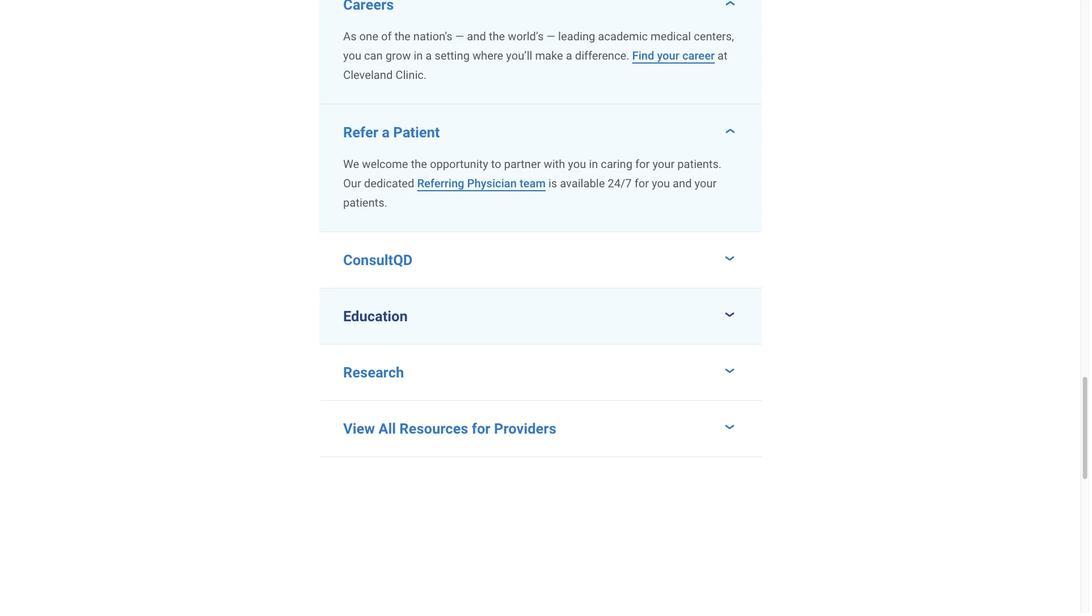 Task type: locate. For each thing, give the bounding box(es) containing it.
1 horizontal spatial a
[[426, 49, 432, 62]]

1 vertical spatial for
[[635, 176, 649, 190]]

1 horizontal spatial patients.
[[678, 157, 722, 171]]

— up make
[[547, 29, 556, 43]]

1 horizontal spatial and
[[673, 176, 692, 190]]

0 vertical spatial your
[[658, 49, 680, 62]]

the
[[395, 29, 411, 43], [489, 29, 505, 43], [411, 157, 427, 171]]

is
[[549, 176, 558, 190]]

available
[[560, 176, 605, 190]]

2 vertical spatial for
[[472, 420, 491, 437]]

at
[[718, 49, 728, 62]]

0 horizontal spatial a
[[382, 124, 390, 141]]

in
[[414, 49, 423, 62], [589, 157, 598, 171]]

at cleveland clinic.
[[343, 49, 728, 82]]

for right caring
[[636, 157, 650, 171]]

you inside as one of the nation's — and the world's — leading academic medical centers, you can grow in a setting where you'll make a difference.
[[343, 49, 362, 62]]

0 vertical spatial and
[[467, 29, 486, 43]]

1 horizontal spatial in
[[589, 157, 598, 171]]

we
[[343, 157, 359, 171]]

education tab
[[319, 288, 762, 344]]

0 vertical spatial in
[[414, 49, 423, 62]]

welcome
[[362, 157, 408, 171]]

2 horizontal spatial the
[[489, 29, 505, 43]]

is available 24/7 for you and your patients.
[[343, 176, 717, 209]]

1 — from the left
[[456, 29, 465, 43]]

you'll
[[506, 49, 533, 62]]

view
[[343, 420, 375, 437]]

where
[[473, 49, 504, 62]]

—
[[456, 29, 465, 43], [547, 29, 556, 43]]

we welcome the opportunity to partner with you in caring for your patients. our dedicated
[[343, 157, 722, 190]]

your
[[658, 49, 680, 62], [653, 157, 675, 171], [695, 176, 717, 190]]

grow
[[386, 49, 411, 62]]

for left providers at the bottom of the page
[[472, 420, 491, 437]]

cleveland
[[343, 68, 393, 82]]

difference.
[[575, 49, 630, 62]]

2 vertical spatial your
[[695, 176, 717, 190]]

you up available
[[568, 157, 587, 171]]

you down the as
[[343, 49, 362, 62]]

the up where
[[489, 29, 505, 43]]

make
[[535, 49, 564, 62]]

for for you
[[635, 176, 649, 190]]

education
[[343, 307, 408, 324]]

patients. inside is available 24/7 for you and your patients.
[[343, 196, 388, 209]]

of
[[381, 29, 392, 43]]

as one of the nation's — and the world's — leading academic medical centers, you can grow in a setting where you'll make a difference.
[[343, 29, 735, 62]]

0 horizontal spatial you
[[343, 49, 362, 62]]

nation's
[[414, 29, 453, 43]]

1 vertical spatial and
[[673, 176, 692, 190]]

referring physician team link
[[417, 176, 546, 190]]

find
[[633, 49, 655, 62]]

for for providers
[[472, 420, 491, 437]]

tab list
[[319, 0, 762, 457]]

0 horizontal spatial patients.
[[343, 196, 388, 209]]

for right 24/7
[[635, 176, 649, 190]]

research
[[343, 364, 404, 381]]

referring
[[417, 176, 465, 190]]

centers,
[[694, 29, 735, 43]]

1 horizontal spatial —
[[547, 29, 556, 43]]

caring
[[601, 157, 633, 171]]

1 vertical spatial in
[[589, 157, 598, 171]]

find your career link
[[633, 49, 715, 62]]

you
[[343, 49, 362, 62], [568, 157, 587, 171], [652, 176, 670, 190]]

1 horizontal spatial you
[[568, 157, 587, 171]]

patient
[[394, 124, 440, 141]]

1 vertical spatial your
[[653, 157, 675, 171]]

0 horizontal spatial in
[[414, 49, 423, 62]]

as
[[343, 29, 357, 43]]

0 horizontal spatial —
[[456, 29, 465, 43]]

consultqd
[[343, 251, 413, 268]]

a right refer
[[382, 124, 390, 141]]

0 vertical spatial for
[[636, 157, 650, 171]]

a down nation's
[[426, 49, 432, 62]]

and inside as one of the nation's — and the world's — leading academic medical centers, you can grow in a setting where you'll make a difference.
[[467, 29, 486, 43]]

in inside we welcome the opportunity to partner with you in caring for your patients. our dedicated
[[589, 157, 598, 171]]

the right 'of'
[[395, 29, 411, 43]]

can
[[364, 49, 383, 62]]

a inside tab
[[382, 124, 390, 141]]

0 vertical spatial patients.
[[678, 157, 722, 171]]

1 horizontal spatial the
[[411, 157, 427, 171]]

you right 24/7
[[652, 176, 670, 190]]

2 horizontal spatial you
[[652, 176, 670, 190]]

patients.
[[678, 157, 722, 171], [343, 196, 388, 209]]

0 vertical spatial you
[[343, 49, 362, 62]]

view all resources for providers tab
[[319, 400, 762, 456]]

tab
[[319, 0, 762, 17]]

a right make
[[566, 49, 573, 62]]

in inside as one of the nation's — and the world's — leading academic medical centers, you can grow in a setting where you'll make a difference.
[[414, 49, 423, 62]]

— up 'setting'
[[456, 29, 465, 43]]

1 vertical spatial patients.
[[343, 196, 388, 209]]

and
[[467, 29, 486, 43], [673, 176, 692, 190]]

2 vertical spatial you
[[652, 176, 670, 190]]

a
[[426, 49, 432, 62], [566, 49, 573, 62], [382, 124, 390, 141]]

for inside tab
[[472, 420, 491, 437]]

tab list containing refer a patient
[[319, 0, 762, 457]]

in up available
[[589, 157, 598, 171]]

in right "grow"
[[414, 49, 423, 62]]

for
[[636, 157, 650, 171], [635, 176, 649, 190], [472, 420, 491, 437]]

for inside is available 24/7 for you and your patients.
[[635, 176, 649, 190]]

1 vertical spatial you
[[568, 157, 587, 171]]

the up referring
[[411, 157, 427, 171]]

0 horizontal spatial and
[[467, 29, 486, 43]]



Task type: describe. For each thing, give the bounding box(es) containing it.
one
[[360, 29, 379, 43]]

view all resources for providers
[[343, 420, 557, 437]]

all
[[379, 420, 396, 437]]

with
[[544, 157, 566, 171]]

setting
[[435, 49, 470, 62]]

opportunity
[[430, 157, 489, 171]]

the inside we welcome the opportunity to partner with you in caring for your patients. our dedicated
[[411, 157, 427, 171]]

research tab
[[319, 344, 762, 400]]

2 horizontal spatial a
[[566, 49, 573, 62]]

refer
[[343, 124, 379, 141]]

our
[[343, 176, 361, 190]]

and inside is available 24/7 for you and your patients.
[[673, 176, 692, 190]]

your inside we welcome the opportunity to partner with you in caring for your patients. our dedicated
[[653, 157, 675, 171]]

patients. inside we welcome the opportunity to partner with you in caring for your patients. our dedicated
[[678, 157, 722, 171]]

world's
[[508, 29, 544, 43]]

you inside is available 24/7 for you and your patients.
[[652, 176, 670, 190]]

partner
[[504, 157, 541, 171]]

for inside we welcome the opportunity to partner with you in caring for your patients. our dedicated
[[636, 157, 650, 171]]

resources
[[400, 420, 469, 437]]

team
[[520, 176, 546, 190]]

leading
[[559, 29, 596, 43]]

you inside we welcome the opportunity to partner with you in caring for your patients. our dedicated
[[568, 157, 587, 171]]

consultqd tab
[[319, 232, 762, 288]]

referring physician team
[[417, 176, 546, 190]]

academic
[[598, 29, 648, 43]]

refer a patient
[[343, 124, 440, 141]]

physician
[[467, 176, 517, 190]]

find your career
[[633, 49, 715, 62]]

medical
[[651, 29, 691, 43]]

0 horizontal spatial the
[[395, 29, 411, 43]]

24/7
[[608, 176, 632, 190]]

2 — from the left
[[547, 29, 556, 43]]

refer a patient tab
[[319, 104, 762, 145]]

to
[[491, 157, 502, 171]]

dedicated
[[364, 176, 415, 190]]

providers
[[494, 420, 557, 437]]

career
[[683, 49, 715, 62]]

clinic.
[[396, 68, 427, 82]]

your inside is available 24/7 for you and your patients.
[[695, 176, 717, 190]]



Task type: vqa. For each thing, say whether or not it's contained in the screenshot.
IS
yes



